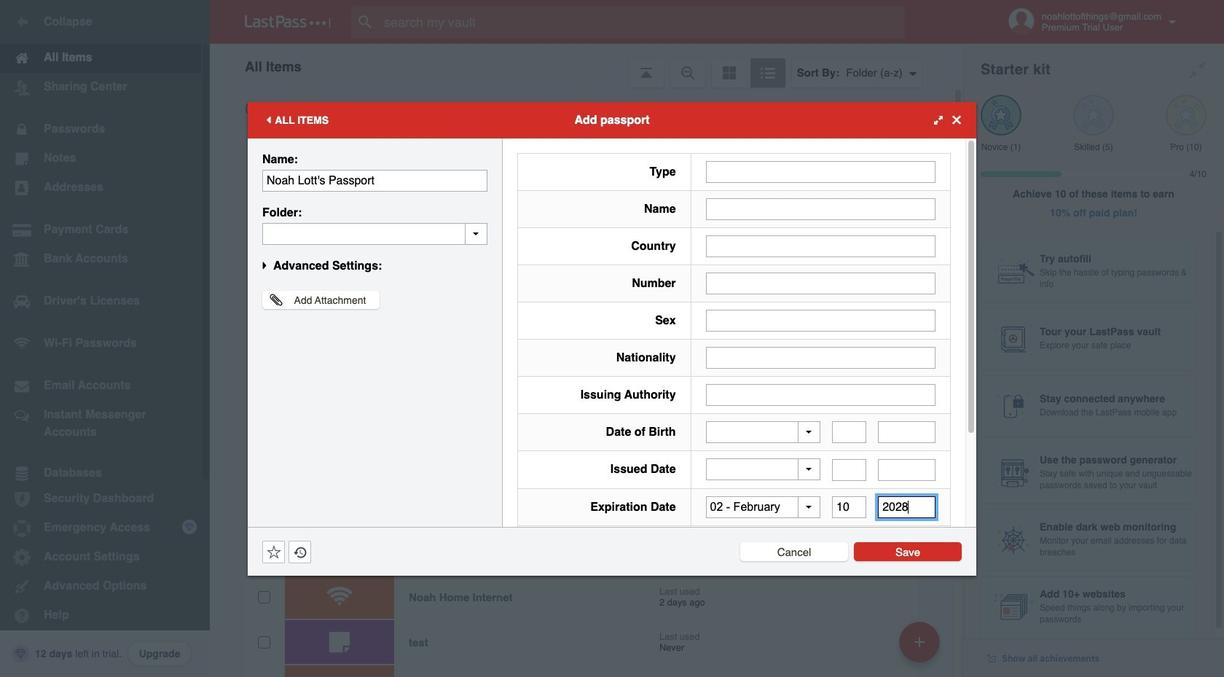 Task type: describe. For each thing, give the bounding box(es) containing it.
search my vault text field
[[351, 6, 934, 38]]

main navigation navigation
[[0, 0, 210, 677]]

vault options navigation
[[210, 44, 964, 87]]

Search search field
[[351, 6, 934, 38]]



Task type: locate. For each thing, give the bounding box(es) containing it.
lastpass image
[[245, 15, 331, 28]]

new item image
[[915, 637, 925, 647]]

None text field
[[262, 223, 488, 245], [706, 235, 936, 257], [706, 272, 936, 294], [706, 347, 936, 369], [833, 459, 867, 481], [879, 459, 936, 481], [833, 497, 867, 518], [879, 497, 936, 518], [262, 223, 488, 245], [706, 235, 936, 257], [706, 272, 936, 294], [706, 347, 936, 369], [833, 459, 867, 481], [879, 459, 936, 481], [833, 497, 867, 518], [879, 497, 936, 518]]

dialog
[[248, 102, 977, 632]]

new item navigation
[[895, 618, 949, 677]]

None text field
[[706, 161, 936, 183], [262, 170, 488, 191], [706, 198, 936, 220], [706, 310, 936, 331], [706, 384, 936, 406], [833, 421, 867, 443], [879, 421, 936, 443], [706, 161, 936, 183], [262, 170, 488, 191], [706, 198, 936, 220], [706, 310, 936, 331], [706, 384, 936, 406], [833, 421, 867, 443], [879, 421, 936, 443]]



